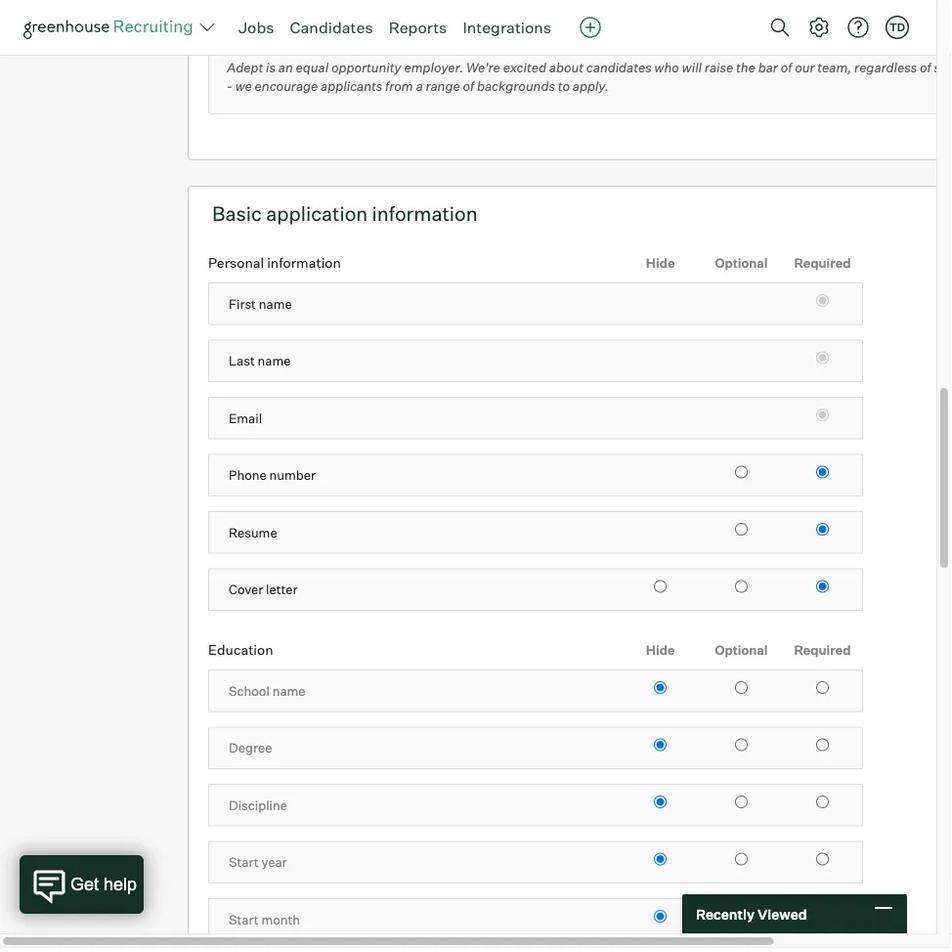 Task type: locate. For each thing, give the bounding box(es) containing it.
email
[[229, 410, 262, 426]]

1 vertical spatial start
[[229, 912, 259, 928]]

1 vertical spatial optional
[[715, 642, 768, 658]]

None radio
[[735, 523, 748, 536], [817, 523, 829, 536], [817, 682, 829, 695], [735, 739, 748, 752], [817, 739, 829, 752], [654, 796, 667, 809], [817, 853, 829, 866], [735, 523, 748, 536], [817, 523, 829, 536], [817, 682, 829, 695], [735, 739, 748, 752], [817, 739, 829, 752], [654, 796, 667, 809], [817, 853, 829, 866]]

start left "month"
[[229, 912, 259, 928]]

education
[[208, 642, 273, 659]]

1 required from the top
[[795, 255, 851, 271]]

integrations
[[463, 18, 552, 37]]

name right the last
[[258, 353, 291, 369]]

school
[[229, 683, 270, 699]]

jobs link
[[239, 18, 274, 37]]

candidates
[[587, 59, 652, 75]]

number
[[270, 468, 316, 483]]

viewed
[[758, 906, 807, 923]]

configure image
[[808, 16, 831, 39]]

1 horizontal spatial of
[[920, 59, 932, 75]]

td button
[[886, 16, 910, 39]]

month
[[261, 912, 300, 928]]

application
[[266, 202, 368, 226]]

our
[[795, 59, 815, 75]]

team,
[[818, 59, 852, 75]]

name
[[259, 296, 292, 312], [258, 353, 291, 369], [273, 683, 306, 699]]

last
[[229, 353, 255, 369]]

1 horizontal spatial information
[[372, 202, 478, 226]]

name for school name
[[273, 683, 306, 699]]

0 horizontal spatial of
[[781, 59, 792, 75]]

required
[[795, 255, 851, 271], [795, 642, 851, 658]]

0 vertical spatial name
[[259, 296, 292, 312]]

2 hide from the top
[[646, 642, 675, 658]]

hide
[[646, 255, 675, 271], [646, 642, 675, 658]]

None radio
[[817, 295, 829, 307], [817, 352, 829, 364], [817, 409, 829, 422], [735, 466, 748, 479], [817, 466, 829, 479], [654, 581, 667, 593], [735, 581, 748, 593], [817, 581, 829, 593], [654, 682, 667, 695], [735, 682, 748, 695], [654, 739, 667, 752], [735, 796, 748, 809], [817, 796, 829, 809], [654, 853, 667, 866], [735, 853, 748, 866], [654, 911, 667, 923], [817, 295, 829, 307], [817, 352, 829, 364], [817, 409, 829, 422], [735, 466, 748, 479], [817, 466, 829, 479], [654, 581, 667, 593], [735, 581, 748, 593], [817, 581, 829, 593], [654, 682, 667, 695], [735, 682, 748, 695], [654, 739, 667, 752], [735, 796, 748, 809], [817, 796, 829, 809], [654, 853, 667, 866], [735, 853, 748, 866], [654, 911, 667, 923]]

required for education
[[795, 642, 851, 658]]

hide for education
[[646, 642, 675, 658]]

start for start year
[[229, 855, 259, 871]]

start left year
[[229, 855, 259, 871]]

0 vertical spatial start
[[229, 855, 259, 871]]

opportunity
[[331, 59, 402, 75]]

0 vertical spatial optional
[[715, 255, 768, 271]]

candidates
[[290, 18, 373, 37]]

reports link
[[389, 18, 447, 37]]

of left spe
[[920, 59, 932, 75]]

integrations link
[[463, 18, 552, 37]]

1 vertical spatial information
[[267, 254, 341, 272]]

2 required from the top
[[795, 642, 851, 658]]

2 optional from the top
[[715, 642, 768, 658]]

employer.
[[404, 59, 464, 75]]

1 vertical spatial required
[[795, 642, 851, 658]]

1 of from the left
[[781, 59, 792, 75]]

0 vertical spatial hide
[[646, 255, 675, 271]]

optional
[[715, 255, 768, 271], [715, 642, 768, 658]]

start
[[229, 855, 259, 871], [229, 912, 259, 928]]

name right the first
[[259, 296, 292, 312]]

adept is an equal opportunity employer. we're excited about candidates who will raise the bar of our team, regardless of spe
[[227, 59, 952, 94]]

name right school
[[273, 683, 306, 699]]

1 start from the top
[[229, 855, 259, 871]]

2 vertical spatial name
[[273, 683, 306, 699]]

of right the bar
[[781, 59, 792, 75]]

1 vertical spatial hide
[[646, 642, 675, 658]]

name for last name
[[258, 353, 291, 369]]

2 of from the left
[[920, 59, 932, 75]]

cover
[[229, 582, 263, 598]]

an
[[279, 59, 293, 75]]

optional for personal information
[[715, 255, 768, 271]]

jobs
[[239, 18, 274, 37]]

last name
[[229, 353, 291, 369]]

information
[[372, 202, 478, 226], [267, 254, 341, 272]]

school name
[[229, 683, 306, 699]]

1 hide from the top
[[646, 255, 675, 271]]

0 vertical spatial required
[[795, 255, 851, 271]]

cover letter
[[229, 582, 298, 598]]

2 start from the top
[[229, 912, 259, 928]]

is
[[266, 59, 276, 75]]

1 vertical spatial name
[[258, 353, 291, 369]]

1 optional from the top
[[715, 255, 768, 271]]

of
[[781, 59, 792, 75], [920, 59, 932, 75]]

0 vertical spatial information
[[372, 202, 478, 226]]



Task type: vqa. For each thing, say whether or not it's contained in the screenshot.
Candidates link
yes



Task type: describe. For each thing, give the bounding box(es) containing it.
raise
[[705, 59, 734, 75]]

basic application information
[[212, 202, 478, 226]]

regardless
[[855, 59, 918, 75]]

who
[[655, 59, 680, 75]]

required for personal information
[[795, 255, 851, 271]]

we're
[[466, 59, 501, 75]]

will
[[682, 59, 702, 75]]

candidates link
[[290, 18, 373, 37]]

discipline
[[229, 798, 287, 813]]

first name
[[229, 296, 292, 312]]

resume
[[229, 525, 277, 541]]

0 horizontal spatial information
[[267, 254, 341, 272]]

start month
[[229, 912, 300, 928]]

start year
[[229, 855, 287, 871]]

about
[[549, 59, 584, 75]]

bar
[[759, 59, 778, 75]]

first
[[229, 296, 256, 312]]

start for start month
[[229, 912, 259, 928]]

excited
[[503, 59, 547, 75]]

td button
[[882, 12, 913, 43]]

recently viewed
[[696, 906, 807, 923]]

phone number
[[229, 468, 316, 483]]

spe
[[934, 59, 952, 75]]

year
[[261, 855, 287, 871]]

the
[[736, 59, 756, 75]]

equal
[[296, 59, 329, 75]]

adept
[[227, 59, 263, 75]]

reports
[[389, 18, 447, 37]]

letter
[[266, 582, 298, 598]]

search image
[[769, 16, 792, 39]]

hide for personal information
[[646, 255, 675, 271]]

basic
[[212, 202, 262, 226]]

personal
[[208, 254, 264, 272]]

personal information
[[208, 254, 341, 272]]

td
[[890, 21, 906, 34]]

phone
[[229, 468, 267, 483]]

recently
[[696, 906, 755, 923]]

degree
[[229, 741, 272, 756]]

greenhouse recruiting image
[[23, 16, 200, 39]]

optional for education
[[715, 642, 768, 658]]

name for first name
[[259, 296, 292, 312]]



